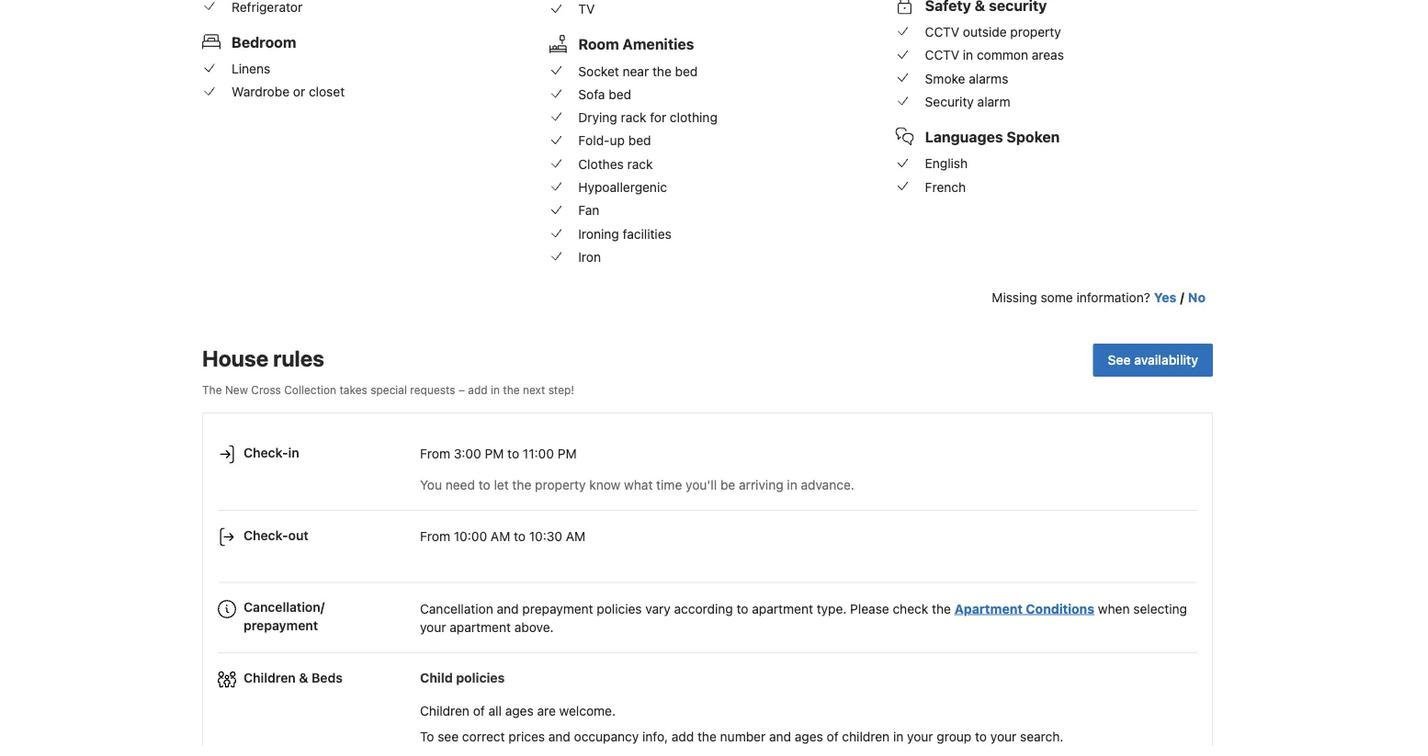Task type: describe. For each thing, give the bounding box(es) containing it.
you need to let the property know what time you'll be arriving in advance.
[[420, 478, 855, 493]]

fold-up bed
[[579, 133, 651, 149]]

clothing
[[670, 110, 718, 125]]

takes
[[340, 384, 368, 397]]

room
[[579, 36, 619, 53]]

house rules
[[202, 346, 324, 372]]

you'll
[[686, 478, 717, 493]]

house
[[202, 346, 269, 372]]

from 10:00 am to 10:30 am
[[420, 530, 586, 545]]

wardrobe
[[232, 85, 290, 100]]

missing some information? yes / no
[[992, 290, 1206, 305]]

the
[[202, 384, 222, 397]]

step!
[[549, 384, 575, 397]]

languages
[[926, 128, 1004, 146]]

be
[[721, 478, 736, 493]]

group
[[937, 729, 972, 745]]

all
[[489, 704, 502, 719]]

child
[[420, 671, 453, 686]]

need
[[446, 478, 475, 493]]

welcome.
[[560, 704, 616, 719]]

missing
[[992, 290, 1038, 305]]

2 horizontal spatial and
[[770, 729, 792, 745]]

1 vertical spatial ages
[[795, 729, 824, 745]]

french
[[926, 180, 966, 195]]

from 3:00 pm to 11:00 pm
[[420, 447, 577, 462]]

apartment
[[955, 602, 1023, 617]]

0 vertical spatial of
[[473, 704, 485, 719]]

children of all ages are welcome.
[[420, 704, 616, 719]]

closet
[[309, 85, 345, 100]]

up
[[610, 133, 625, 149]]

apartment conditions link
[[955, 602, 1095, 617]]

cctv for cctv outside property
[[926, 25, 960, 40]]

1 horizontal spatial add
[[672, 729, 694, 745]]

cancellation/
[[244, 600, 325, 616]]

sofa
[[579, 87, 605, 102]]

prices
[[509, 729, 545, 745]]

1 horizontal spatial apartment
[[752, 602, 814, 617]]

to for 11:00 pm
[[508, 447, 520, 462]]

when
[[1099, 602, 1130, 617]]

socket near the bed
[[579, 64, 698, 79]]

or
[[293, 85, 305, 100]]

security
[[926, 94, 974, 110]]

from for from 10:00 am to 10:30 am
[[420, 530, 451, 545]]

drying rack for clothing
[[579, 110, 718, 125]]

search.
[[1021, 729, 1064, 745]]

areas
[[1032, 48, 1065, 63]]

know
[[590, 478, 621, 493]]

vary
[[646, 602, 671, 617]]

the left number
[[698, 729, 717, 745]]

child policies
[[420, 671, 505, 686]]

type.
[[817, 602, 847, 617]]

to right according
[[737, 602, 749, 617]]

children
[[843, 729, 890, 745]]

let
[[494, 478, 509, 493]]

smoke alarms
[[926, 71, 1009, 86]]

check-out
[[244, 528, 309, 544]]

0 vertical spatial ages
[[505, 704, 534, 719]]

from for from 3:00 pm to 11:00 pm
[[420, 447, 451, 462]]

in down collection
[[288, 446, 299, 461]]

in right arriving
[[787, 478, 798, 493]]

room amenities
[[579, 36, 695, 53]]

alarms
[[969, 71, 1009, 86]]

3:00 pm
[[454, 447, 504, 462]]

11:00 pm
[[523, 447, 577, 462]]

outside
[[963, 25, 1007, 40]]

in up smoke alarms at the top
[[963, 48, 974, 63]]

the right the near
[[653, 64, 672, 79]]

for
[[650, 110, 667, 125]]

you
[[420, 478, 442, 493]]

children for children & beds
[[244, 671, 296, 686]]

cctv for cctv in common areas
[[926, 48, 960, 63]]

yes
[[1155, 290, 1177, 305]]

rules
[[273, 346, 324, 372]]

no
[[1189, 290, 1206, 305]]

0 horizontal spatial add
[[468, 384, 488, 397]]

when selecting your apartment above.
[[420, 602, 1188, 635]]

1 horizontal spatial prepayment
[[523, 602, 594, 617]]

advance.
[[801, 478, 855, 493]]

special
[[371, 384, 407, 397]]

to right group in the bottom right of the page
[[976, 729, 987, 745]]

what
[[624, 478, 653, 493]]

wardrobe or closet
[[232, 85, 345, 100]]

10:30 am
[[529, 530, 586, 545]]

in right children
[[894, 729, 904, 745]]

1 horizontal spatial your
[[908, 729, 934, 745]]

children for children of all ages are welcome.
[[420, 704, 470, 719]]

cctv in common areas
[[926, 48, 1065, 63]]

information?
[[1077, 290, 1151, 305]]

0 horizontal spatial and
[[497, 602, 519, 617]]

fold-
[[579, 133, 610, 149]]

fan
[[579, 203, 600, 218]]

check- for out
[[244, 528, 288, 544]]



Task type: locate. For each thing, give the bounding box(es) containing it.
&
[[299, 671, 308, 686]]

property down 11:00 pm
[[535, 478, 586, 493]]

your inside when selecting your apartment above.
[[420, 620, 446, 635]]

the right the check
[[932, 602, 952, 617]]

the right let
[[513, 478, 532, 493]]

your down cancellation
[[420, 620, 446, 635]]

see availability
[[1108, 353, 1199, 368]]

apartment
[[752, 602, 814, 617], [450, 620, 511, 635]]

near
[[623, 64, 649, 79]]

and
[[497, 602, 519, 617], [549, 729, 571, 745], [770, 729, 792, 745]]

to for let
[[479, 478, 491, 493]]

according
[[674, 602, 733, 617]]

1 horizontal spatial policies
[[597, 602, 642, 617]]

rack for drying
[[621, 110, 647, 125]]

–
[[459, 384, 465, 397]]

bed right up
[[629, 133, 651, 149]]

add
[[468, 384, 488, 397], [672, 729, 694, 745]]

and down 'are'
[[549, 729, 571, 745]]

in right –
[[491, 384, 500, 397]]

from
[[420, 447, 451, 462], [420, 530, 451, 545]]

10:00 am
[[454, 530, 511, 545]]

0 horizontal spatial prepayment
[[244, 619, 318, 634]]

apartment down cancellation
[[450, 620, 511, 635]]

sofa bed
[[579, 87, 632, 102]]

rack up hypoallergenic
[[628, 157, 653, 172]]

prepayment up above.
[[523, 602, 594, 617]]

policies left vary
[[597, 602, 642, 617]]

check- up the cancellation/
[[244, 528, 288, 544]]

ages left children
[[795, 729, 824, 745]]

from up you
[[420, 447, 451, 462]]

languages spoken
[[926, 128, 1060, 146]]

of left all
[[473, 704, 485, 719]]

availability
[[1135, 353, 1199, 368]]

to see correct prices and occupancy info, add the number and ages of children in your group to your search.
[[420, 729, 1064, 745]]

common
[[977, 48, 1029, 63]]

and right number
[[770, 729, 792, 745]]

next
[[523, 384, 545, 397]]

bedroom
[[232, 33, 296, 51]]

the new cross collection takes special requests – add in the next step!
[[202, 384, 575, 397]]

see
[[1108, 353, 1131, 368]]

the
[[653, 64, 672, 79], [503, 384, 520, 397], [513, 478, 532, 493], [932, 602, 952, 617], [698, 729, 717, 745]]

your left group in the bottom right of the page
[[908, 729, 934, 745]]

1 vertical spatial bed
[[609, 87, 632, 102]]

selecting
[[1134, 602, 1188, 617]]

add right –
[[468, 384, 488, 397]]

1 horizontal spatial property
[[1011, 25, 1062, 40]]

socket
[[579, 64, 619, 79]]

are
[[537, 704, 556, 719]]

1 horizontal spatial ages
[[795, 729, 824, 745]]

occupancy
[[574, 729, 639, 745]]

rack for clothes
[[628, 157, 653, 172]]

check- for in
[[244, 446, 288, 461]]

1 vertical spatial apartment
[[450, 620, 511, 635]]

0 horizontal spatial your
[[420, 620, 446, 635]]

cctv
[[926, 25, 960, 40], [926, 48, 960, 63]]

1 vertical spatial policies
[[456, 671, 505, 686]]

ironing
[[579, 227, 619, 242]]

apartment inside when selecting your apartment above.
[[450, 620, 511, 635]]

info,
[[643, 729, 668, 745]]

apartment left type.
[[752, 602, 814, 617]]

arriving
[[739, 478, 784, 493]]

requests
[[410, 384, 456, 397]]

time
[[657, 478, 683, 493]]

1 cctv from the top
[[926, 25, 960, 40]]

1 vertical spatial check-
[[244, 528, 288, 544]]

2 vertical spatial bed
[[629, 133, 651, 149]]

1 vertical spatial children
[[420, 704, 470, 719]]

0 vertical spatial check-
[[244, 446, 288, 461]]

children up see
[[420, 704, 470, 719]]

cctv up smoke
[[926, 48, 960, 63]]

0 vertical spatial from
[[420, 447, 451, 462]]

0 vertical spatial add
[[468, 384, 488, 397]]

amenities
[[623, 36, 695, 53]]

your
[[420, 620, 446, 635], [908, 729, 934, 745], [991, 729, 1017, 745]]

policies
[[597, 602, 642, 617], [456, 671, 505, 686]]

0 horizontal spatial children
[[244, 671, 296, 686]]

1 vertical spatial add
[[672, 729, 694, 745]]

cross
[[251, 384, 281, 397]]

children left '&'
[[244, 671, 296, 686]]

0 vertical spatial policies
[[597, 602, 642, 617]]

0 vertical spatial cctv
[[926, 25, 960, 40]]

ages
[[505, 704, 534, 719], [795, 729, 824, 745]]

in
[[963, 48, 974, 63], [491, 384, 500, 397], [288, 446, 299, 461], [787, 478, 798, 493], [894, 729, 904, 745]]

1 from from the top
[[420, 447, 451, 462]]

alarm
[[978, 94, 1011, 110]]

collection
[[284, 384, 337, 397]]

bed down the near
[[609, 87, 632, 102]]

see
[[438, 729, 459, 745]]

2 from from the top
[[420, 530, 451, 545]]

0 vertical spatial bed
[[675, 64, 698, 79]]

2 check- from the top
[[244, 528, 288, 544]]

1 vertical spatial prepayment
[[244, 619, 318, 634]]

the left next
[[503, 384, 520, 397]]

prepayment inside cancellation/ prepayment
[[244, 619, 318, 634]]

facilities
[[623, 227, 672, 242]]

above.
[[515, 620, 554, 635]]

correct
[[462, 729, 505, 745]]

from left 10:00 am
[[420, 530, 451, 545]]

of
[[473, 704, 485, 719], [827, 729, 839, 745]]

0 vertical spatial apartment
[[752, 602, 814, 617]]

and up above.
[[497, 602, 519, 617]]

to
[[508, 447, 520, 462], [479, 478, 491, 493], [514, 530, 526, 545], [737, 602, 749, 617], [976, 729, 987, 745]]

bed down amenities
[[675, 64, 698, 79]]

policies up all
[[456, 671, 505, 686]]

spoken
[[1007, 128, 1060, 146]]

check- down cross
[[244, 446, 288, 461]]

rack left for
[[621, 110, 647, 125]]

check-
[[244, 446, 288, 461], [244, 528, 288, 544]]

1 check- from the top
[[244, 446, 288, 461]]

tv
[[579, 2, 595, 17]]

rack
[[621, 110, 647, 125], [628, 157, 653, 172]]

ages right all
[[505, 704, 534, 719]]

some
[[1041, 290, 1074, 305]]

hypoallergenic
[[579, 180, 667, 195]]

1 vertical spatial rack
[[628, 157, 653, 172]]

0 horizontal spatial apartment
[[450, 620, 511, 635]]

clothes
[[579, 157, 624, 172]]

yes button
[[1155, 289, 1177, 307]]

1 vertical spatial cctv
[[926, 48, 960, 63]]

cancellation
[[420, 602, 493, 617]]

conditions
[[1026, 602, 1095, 617]]

2 cctv from the top
[[926, 48, 960, 63]]

to up let
[[508, 447, 520, 462]]

of left children
[[827, 729, 839, 745]]

0 horizontal spatial of
[[473, 704, 485, 719]]

0 vertical spatial prepayment
[[523, 602, 594, 617]]

linens
[[232, 61, 270, 76]]

property up areas
[[1011, 25, 1062, 40]]

check-in
[[244, 446, 299, 461]]

add right info,
[[672, 729, 694, 745]]

1 horizontal spatial children
[[420, 704, 470, 719]]

1 horizontal spatial of
[[827, 729, 839, 745]]

1 vertical spatial property
[[535, 478, 586, 493]]

prepayment down the cancellation/
[[244, 619, 318, 634]]

cctv left outside
[[926, 25, 960, 40]]

beds
[[312, 671, 343, 686]]

0 vertical spatial property
[[1011, 25, 1062, 40]]

0 horizontal spatial policies
[[456, 671, 505, 686]]

to for 10:30 am
[[514, 530, 526, 545]]

1 vertical spatial from
[[420, 530, 451, 545]]

0 horizontal spatial property
[[535, 478, 586, 493]]

/
[[1181, 290, 1185, 305]]

0 vertical spatial children
[[244, 671, 296, 686]]

cancellation and prepayment policies vary according to apartment type. please check the apartment conditions
[[420, 602, 1095, 617]]

to left 10:30 am
[[514, 530, 526, 545]]

clothes rack
[[579, 157, 653, 172]]

1 horizontal spatial and
[[549, 729, 571, 745]]

children & beds
[[244, 671, 343, 686]]

bed
[[675, 64, 698, 79], [609, 87, 632, 102], [629, 133, 651, 149]]

to left let
[[479, 478, 491, 493]]

out
[[288, 528, 309, 544]]

your left the search. on the right of the page
[[991, 729, 1017, 745]]

drying
[[579, 110, 618, 125]]

2 horizontal spatial your
[[991, 729, 1017, 745]]

cancellation/ prepayment
[[244, 600, 325, 634]]

iron
[[579, 250, 601, 265]]

english
[[926, 156, 968, 171]]

0 vertical spatial rack
[[621, 110, 647, 125]]

1 vertical spatial of
[[827, 729, 839, 745]]

0 horizontal spatial ages
[[505, 704, 534, 719]]

check
[[893, 602, 929, 617]]



Task type: vqa. For each thing, say whether or not it's contained in the screenshot.
16,157
no



